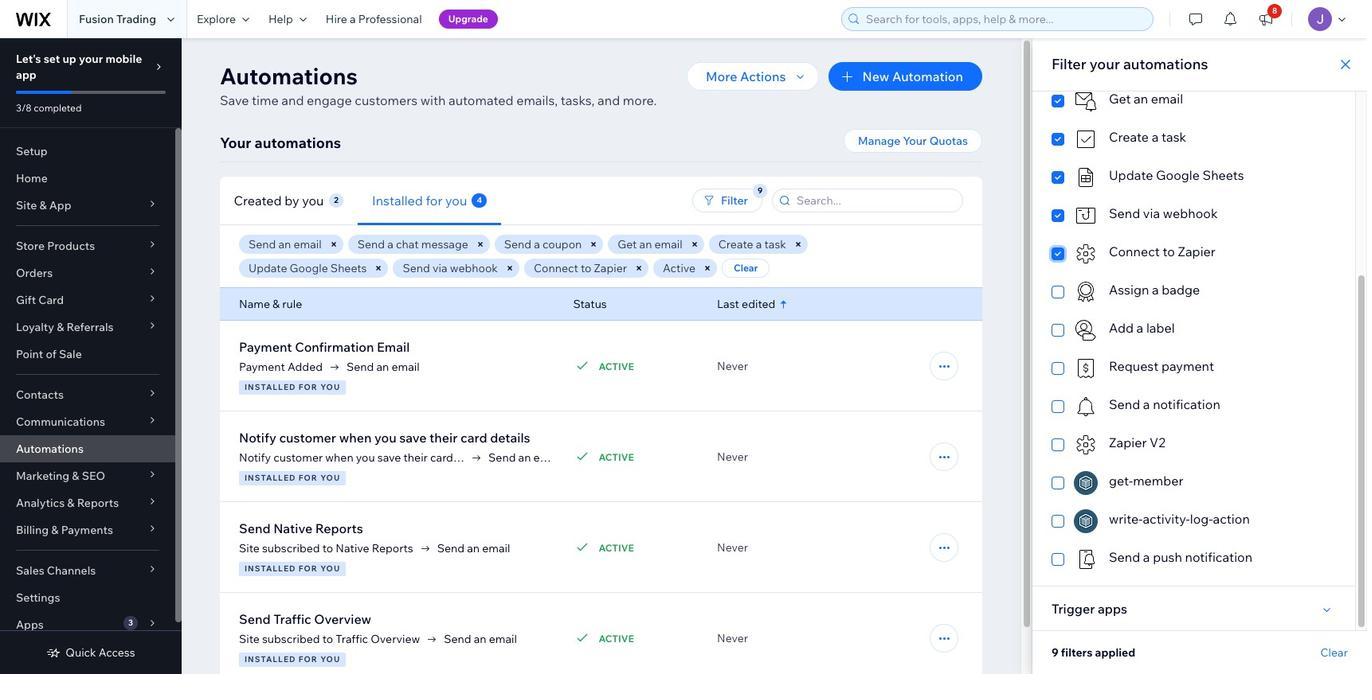 Task type: describe. For each thing, give the bounding box(es) containing it.
setup
[[16, 144, 48, 159]]

payments
[[61, 523, 113, 538]]

help
[[268, 12, 293, 26]]

webhook inside option
[[1163, 206, 1218, 222]]

confirmation
[[295, 339, 374, 355]]

9
[[1052, 646, 1059, 661]]

badge
[[1162, 282, 1200, 298]]

sidebar element
[[0, 38, 182, 675]]

settings link
[[0, 585, 175, 612]]

let's set up your mobile app
[[16, 52, 142, 82]]

Send a notification checkbox
[[1052, 395, 1336, 419]]

request
[[1109, 359, 1159, 374]]

notification inside 'option'
[[1153, 397, 1221, 413]]

0 horizontal spatial via
[[433, 261, 447, 276]]

1 vertical spatial traffic
[[336, 633, 368, 647]]

trigger apps
[[1052, 602, 1127, 618]]

access
[[99, 646, 135, 661]]

via inside option
[[1143, 206, 1160, 222]]

filter for filter your automations
[[1052, 55, 1087, 73]]

marketing & seo
[[16, 469, 105, 484]]

assign a badge
[[1109, 282, 1200, 298]]

3/8 completed
[[16, 102, 82, 114]]

1 vertical spatial task
[[765, 237, 786, 252]]

tab list containing created by you
[[220, 176, 608, 225]]

added
[[288, 360, 323, 374]]

to down coupon
[[581, 261, 591, 276]]

apps
[[16, 618, 44, 633]]

zapier inside connect to zapier checkbox
[[1178, 244, 1216, 260]]

send an email for email
[[347, 360, 420, 374]]

1 vertical spatial update google sheets
[[249, 261, 367, 276]]

billing & payments
[[16, 523, 113, 538]]

1 vertical spatial overview
[[371, 633, 420, 647]]

automation
[[892, 69, 963, 84]]

1 vertical spatial save
[[378, 451, 401, 465]]

set
[[44, 52, 60, 66]]

gift card
[[16, 293, 64, 308]]

fusion
[[79, 12, 114, 26]]

applied
[[1095, 646, 1136, 661]]

a left coupon
[[534, 237, 540, 252]]

3
[[128, 618, 133, 629]]

1 horizontal spatial your
[[1090, 55, 1120, 73]]

connect inside checkbox
[[1109, 244, 1160, 260]]

1 vertical spatial clear
[[1321, 646, 1348, 661]]

subscribed for native
[[262, 542, 320, 556]]

update google sheets inside option
[[1109, 167, 1244, 183]]

get-
[[1109, 473, 1133, 489]]

zapier inside zapier v2 option
[[1109, 435, 1147, 451]]

billing
[[16, 523, 49, 538]]

loyalty & referrals button
[[0, 314, 175, 341]]

store products button
[[0, 233, 175, 260]]

push
[[1153, 550, 1182, 566]]

1 vertical spatial when
[[325, 451, 354, 465]]

1 your from the left
[[220, 134, 251, 152]]

write-
[[1109, 512, 1143, 527]]

automations save time and engage customers with automated emails, tasks, and more.
[[220, 62, 657, 108]]

more actions button
[[687, 62, 819, 91]]

quick access
[[66, 646, 135, 661]]

1 vertical spatial connect to zapier
[[534, 261, 627, 276]]

sales
[[16, 564, 44, 578]]

communications
[[16, 415, 105, 429]]

apps
[[1098, 602, 1127, 618]]

0 horizontal spatial create a task
[[719, 237, 786, 252]]

for for traffic
[[299, 655, 318, 665]]

1 vertical spatial details
[[456, 451, 490, 465]]

new
[[863, 69, 890, 84]]

installed for traffic
[[245, 655, 296, 665]]

payment
[[1162, 359, 1214, 374]]

sales channels button
[[0, 558, 175, 585]]

loyalty
[[16, 320, 54, 335]]

reports for analytics & reports
[[77, 496, 119, 511]]

for
[[426, 192, 443, 208]]

Connect to Zapier checkbox
[[1052, 242, 1336, 266]]

you for confirmation
[[320, 382, 340, 393]]

send a notification
[[1109, 397, 1221, 413]]

8 button
[[1249, 0, 1284, 38]]

Create a task checkbox
[[1052, 127, 1336, 151]]

quick
[[66, 646, 96, 661]]

category image for get-member
[[1074, 472, 1098, 496]]

orders button
[[0, 260, 175, 287]]

automations for automations
[[16, 442, 84, 457]]

up
[[63, 52, 76, 66]]

category image for write-activity-log-action
[[1074, 510, 1098, 534]]

0 vertical spatial save
[[399, 430, 427, 446]]

home link
[[0, 165, 175, 192]]

send a coupon
[[504, 237, 582, 252]]

referrals
[[67, 320, 114, 335]]

trading
[[116, 12, 156, 26]]

0 horizontal spatial sheets
[[331, 261, 367, 276]]

chat
[[396, 237, 419, 252]]

new automation button
[[829, 62, 982, 91]]

send a push notification
[[1109, 550, 1253, 566]]

1 vertical spatial google
[[290, 261, 328, 276]]

send an email for when
[[489, 451, 562, 465]]

manage your quotas button
[[844, 129, 982, 153]]

home
[[16, 171, 48, 186]]

& for analytics
[[67, 496, 75, 511]]

0 horizontal spatial native
[[273, 521, 312, 537]]

analytics
[[16, 496, 65, 511]]

products
[[47, 239, 95, 253]]

write-activity-log-action checkbox
[[1052, 510, 1336, 534]]

explore
[[197, 12, 236, 26]]

installed
[[372, 192, 423, 208]]

loyalty & referrals
[[16, 320, 114, 335]]

0 vertical spatial their
[[430, 430, 458, 446]]

an inside checkbox
[[1134, 91, 1148, 107]]

a left chat
[[387, 237, 393, 252]]

get-member
[[1109, 473, 1184, 489]]

edited
[[742, 297, 775, 312]]

active
[[663, 261, 696, 276]]

& for loyalty
[[57, 320, 64, 335]]

installed for you for customer
[[245, 473, 340, 484]]

0 vertical spatial automations
[[1123, 55, 1208, 73]]

category image for zapier v2
[[1074, 433, 1098, 457]]

Update Google Sheets checkbox
[[1052, 166, 1336, 190]]

quick access button
[[46, 646, 135, 661]]

active for notify customer when you save their card details
[[599, 451, 634, 463]]

send via webhook inside option
[[1109, 206, 1218, 222]]

Add a label checkbox
[[1052, 319, 1336, 343]]

1 and from the left
[[282, 92, 304, 108]]

communications button
[[0, 409, 175, 436]]

never for payment confirmation email
[[717, 359, 748, 374]]

0 vertical spatial overview
[[314, 612, 371, 628]]

1 vertical spatial automations
[[255, 134, 341, 152]]

more actions
[[706, 69, 786, 84]]

v2
[[1150, 435, 1166, 451]]

0 horizontal spatial traffic
[[273, 612, 311, 628]]

category image for send via webhook
[[1074, 204, 1098, 228]]

1 notify from the top
[[239, 430, 276, 446]]

never for notify customer when you save their card details
[[717, 450, 748, 465]]

to down send traffic overview
[[323, 633, 333, 647]]

hire
[[326, 12, 347, 26]]

last edited
[[717, 297, 775, 312]]

filter your automations
[[1052, 55, 1208, 73]]

notification inside "checkbox"
[[1185, 550, 1253, 566]]

to inside checkbox
[[1163, 244, 1175, 260]]

sale
[[59, 347, 82, 362]]

get an email inside checkbox
[[1109, 91, 1183, 107]]

of
[[46, 347, 56, 362]]

category image for add a label
[[1074, 319, 1098, 343]]

site & app button
[[0, 192, 175, 219]]

with
[[420, 92, 446, 108]]

gift card button
[[0, 287, 175, 314]]

your inside manage your quotas button
[[903, 134, 927, 148]]

app
[[16, 68, 37, 82]]

0 horizontal spatial update
[[249, 261, 287, 276]]

last
[[717, 297, 739, 312]]

add
[[1109, 320, 1134, 336]]

category image for send a push notification
[[1074, 548, 1098, 572]]

filter for filter
[[721, 194, 748, 208]]



Task type: vqa. For each thing, say whether or not it's contained in the screenshot.
middle Site
yes



Task type: locate. For each thing, give the bounding box(es) containing it.
installed for native
[[245, 564, 296, 574]]

1 horizontal spatial reports
[[315, 521, 363, 537]]

1 vertical spatial subscribed
[[262, 633, 320, 647]]

you down site subscribed to native reports
[[320, 564, 340, 574]]

active for send traffic overview
[[599, 633, 634, 645]]

customer up the send native reports at the bottom left of page
[[273, 451, 323, 465]]

send via webhook down the message
[[403, 261, 498, 276]]

1 vertical spatial sheets
[[331, 261, 367, 276]]

0 vertical spatial connect
[[1109, 244, 1160, 260]]

1 installed for you from the top
[[245, 382, 340, 393]]

2 vertical spatial reports
[[372, 542, 413, 556]]

create down filter your automations
[[1109, 129, 1149, 145]]

email inside checkbox
[[1151, 91, 1183, 107]]

1 payment from the top
[[239, 339, 292, 355]]

4 active from the top
[[599, 633, 634, 645]]

installed for you
[[245, 382, 340, 393], [245, 473, 340, 484], [245, 564, 340, 574], [245, 655, 340, 665]]

0 vertical spatial notify customer when you save their card details
[[239, 430, 530, 446]]

& for marketing
[[72, 469, 79, 484]]

marketing & seo button
[[0, 463, 175, 490]]

subscribed for traffic
[[262, 633, 320, 647]]

1 horizontal spatial get an email
[[1109, 91, 1183, 107]]

you for customer
[[320, 473, 340, 484]]

a
[[350, 12, 356, 26], [1152, 129, 1159, 145], [387, 237, 393, 252], [534, 237, 540, 252], [756, 237, 762, 252], [1152, 282, 1159, 298], [1137, 320, 1144, 336], [1143, 397, 1150, 413], [1143, 550, 1150, 566]]

for down site subscribed to native reports
[[299, 564, 318, 574]]

1 vertical spatial site
[[239, 542, 260, 556]]

0 horizontal spatial zapier
[[594, 261, 627, 276]]

active for payment confirmation email
[[599, 361, 634, 373]]

2 vertical spatial zapier
[[1109, 435, 1147, 451]]

category image
[[1074, 127, 1098, 151], [1074, 166, 1098, 190], [1074, 204, 1098, 228], [1074, 280, 1098, 304], [1074, 357, 1098, 381], [1074, 433, 1098, 457], [1074, 472, 1098, 496]]

4 installed from the top
[[245, 655, 296, 665]]

name
[[239, 297, 270, 312]]

email
[[1151, 91, 1183, 107], [294, 237, 322, 252], [655, 237, 683, 252], [392, 360, 420, 374], [534, 451, 562, 465], [482, 542, 510, 556], [489, 633, 517, 647]]

Request payment checkbox
[[1052, 357, 1336, 381]]

and left more.
[[598, 92, 620, 108]]

0 vertical spatial details
[[490, 430, 530, 446]]

installed for confirmation
[[245, 382, 296, 393]]

& up billing & payments at the left of page
[[67, 496, 75, 511]]

3 never from the top
[[717, 541, 748, 555]]

professional
[[358, 12, 422, 26]]

send via webhook down update google sheets option
[[1109, 206, 1218, 222]]

1 horizontal spatial zapier
[[1109, 435, 1147, 451]]

0 horizontal spatial webhook
[[450, 261, 498, 276]]

4 never from the top
[[717, 632, 748, 646]]

a inside send a push notification "checkbox"
[[1143, 550, 1150, 566]]

task
[[1162, 129, 1187, 145], [765, 237, 786, 252]]

connect up assign
[[1109, 244, 1160, 260]]

traffic down send traffic overview
[[336, 633, 368, 647]]

send a chat message
[[358, 237, 468, 252]]

message
[[421, 237, 468, 252]]

0 vertical spatial connect to zapier
[[1109, 244, 1216, 260]]

update down create a task checkbox
[[1109, 167, 1153, 183]]

for up the send native reports at the bottom left of page
[[299, 473, 318, 484]]

category image for create a task
[[1074, 127, 1098, 151]]

send inside option
[[1109, 206, 1140, 222]]

2 horizontal spatial reports
[[372, 542, 413, 556]]

payment confirmation email
[[239, 339, 410, 355]]

automations for automations save time and engage customers with automated emails, tasks, and more.
[[220, 62, 358, 90]]

automated
[[449, 92, 514, 108]]

subscribed down send traffic overview
[[262, 633, 320, 647]]

0 vertical spatial when
[[339, 430, 372, 446]]

8
[[1272, 6, 1277, 16]]

2 installed from the top
[[245, 473, 296, 484]]

1 horizontal spatial via
[[1143, 206, 1160, 222]]

0 vertical spatial customer
[[279, 430, 336, 446]]

3 installed from the top
[[245, 564, 296, 574]]

2 you from the top
[[320, 473, 340, 484]]

create inside checkbox
[[1109, 129, 1149, 145]]

to down the send native reports at the bottom left of page
[[323, 542, 333, 556]]

Search... field
[[792, 190, 958, 212]]

1 horizontal spatial clear button
[[1321, 646, 1348, 661]]

1 horizontal spatial update
[[1109, 167, 1153, 183]]

channels
[[47, 564, 96, 578]]

manage your quotas
[[858, 134, 968, 148]]

hire a professional
[[326, 12, 422, 26]]

for down site subscribed to traffic overview at left
[[299, 655, 318, 665]]

Get an email checkbox
[[1052, 89, 1336, 113]]

2 notify customer when you save their card details from the top
[[239, 451, 490, 465]]

1 horizontal spatial create
[[1109, 129, 1149, 145]]

3 category image from the top
[[1074, 204, 1098, 228]]

action
[[1213, 512, 1250, 527]]

3 category image from the top
[[1074, 319, 1098, 343]]

create a task
[[1109, 129, 1187, 145], [719, 237, 786, 252]]

1 vertical spatial webhook
[[450, 261, 498, 276]]

assign
[[1109, 282, 1149, 298]]

tab list
[[220, 176, 608, 225]]

category image for update google sheets
[[1074, 166, 1098, 190]]

upgrade
[[448, 13, 488, 25]]

installed down the send native reports at the bottom left of page
[[245, 564, 296, 574]]

settings
[[16, 591, 60, 606]]

your down save
[[220, 134, 251, 152]]

and
[[282, 92, 304, 108], [598, 92, 620, 108]]

created by you
[[234, 192, 324, 208]]

send traffic overview
[[239, 612, 371, 628]]

send native reports
[[239, 521, 363, 537]]

installed for you for native
[[245, 564, 340, 574]]

1 horizontal spatial clear
[[1321, 646, 1348, 661]]

zapier left v2
[[1109, 435, 1147, 451]]

1 vertical spatial card
[[430, 451, 453, 465]]

1 vertical spatial notification
[[1185, 550, 1253, 566]]

& left rule
[[273, 297, 280, 312]]

0 vertical spatial native
[[273, 521, 312, 537]]

0 horizontal spatial clear button
[[722, 259, 770, 278]]

update google sheets down create a task checkbox
[[1109, 167, 1244, 183]]

& for name
[[273, 297, 280, 312]]

2 notify from the top
[[239, 451, 271, 465]]

0 horizontal spatial connect
[[534, 261, 578, 276]]

get
[[1109, 91, 1131, 107], [618, 237, 637, 252]]

create a task down get an email checkbox
[[1109, 129, 1187, 145]]

webhook down the message
[[450, 261, 498, 276]]

task up edited
[[765, 237, 786, 252]]

hire a professional link
[[316, 0, 432, 38]]

you down site subscribed to traffic overview at left
[[320, 655, 340, 665]]

0 vertical spatial clear button
[[722, 259, 770, 278]]

label
[[1146, 320, 1175, 336]]

0 horizontal spatial send via webhook
[[403, 261, 498, 276]]

point of sale
[[16, 347, 82, 362]]

native down the send native reports at the bottom left of page
[[336, 542, 369, 556]]

&
[[39, 198, 47, 213], [273, 297, 280, 312], [57, 320, 64, 335], [72, 469, 79, 484], [67, 496, 75, 511], [51, 523, 59, 538]]

coupon
[[543, 237, 582, 252]]

4 category image from the top
[[1074, 280, 1098, 304]]

point of sale link
[[0, 341, 175, 368]]

save
[[220, 92, 249, 108]]

6 category image from the top
[[1074, 548, 1098, 572]]

4 for from the top
[[299, 655, 318, 665]]

Zapier V2 checkbox
[[1052, 433, 1336, 457]]

notify
[[239, 430, 276, 446], [239, 451, 271, 465]]

1 vertical spatial send via webhook
[[403, 261, 498, 276]]

you
[[303, 192, 324, 208], [445, 192, 467, 208], [375, 430, 397, 446], [356, 451, 375, 465]]

create down the filter button
[[719, 237, 753, 252]]

2 your from the left
[[903, 134, 927, 148]]

connect down coupon
[[534, 261, 578, 276]]

1 notify customer when you save their card details from the top
[[239, 430, 530, 446]]

send inside "checkbox"
[[1109, 550, 1140, 566]]

via down the message
[[433, 261, 447, 276]]

2 never from the top
[[717, 450, 748, 465]]

1 horizontal spatial native
[[336, 542, 369, 556]]

Search for tools, apps, help & more... field
[[861, 8, 1148, 30]]

2 for from the top
[[299, 473, 318, 484]]

& left 'app'
[[39, 198, 47, 213]]

site for send traffic overview
[[239, 633, 260, 647]]

1 vertical spatial automations
[[16, 442, 84, 457]]

2
[[334, 195, 338, 205]]

0 horizontal spatial automations
[[255, 134, 341, 152]]

get an email up active
[[618, 237, 683, 252]]

google inside option
[[1156, 167, 1200, 183]]

update inside option
[[1109, 167, 1153, 183]]

connect to zapier down coupon
[[534, 261, 627, 276]]

1 vertical spatial filter
[[721, 194, 748, 208]]

1 horizontal spatial automations
[[1123, 55, 1208, 73]]

0 vertical spatial webhook
[[1163, 206, 1218, 222]]

traffic up site subscribed to traffic overview at left
[[273, 612, 311, 628]]

3 active from the top
[[599, 542, 634, 554]]

automations up get an email checkbox
[[1123, 55, 1208, 73]]

payment up payment added
[[239, 339, 292, 355]]

0 vertical spatial send via webhook
[[1109, 206, 1218, 222]]

& inside popup button
[[39, 198, 47, 213]]

webhook
[[1163, 206, 1218, 222], [450, 261, 498, 276]]

category image for get an email
[[1074, 89, 1098, 113]]

6 category image from the top
[[1074, 433, 1098, 457]]

0 horizontal spatial task
[[765, 237, 786, 252]]

you for traffic
[[320, 655, 340, 665]]

your left quotas
[[903, 134, 927, 148]]

0 horizontal spatial get an email
[[618, 237, 683, 252]]

you for native
[[320, 564, 340, 574]]

0 horizontal spatial update google sheets
[[249, 261, 367, 276]]

0 vertical spatial create
[[1109, 129, 1149, 145]]

1 vertical spatial connect
[[534, 261, 578, 276]]

for for native
[[299, 564, 318, 574]]

0 vertical spatial get
[[1109, 91, 1131, 107]]

you
[[320, 382, 340, 393], [320, 473, 340, 484], [320, 564, 340, 574], [320, 655, 340, 665]]

reports for send native reports
[[315, 521, 363, 537]]

& for billing
[[51, 523, 59, 538]]

task down get an email checkbox
[[1162, 129, 1187, 145]]

4 you from the top
[[320, 655, 340, 665]]

connect to zapier inside checkbox
[[1109, 244, 1216, 260]]

payment left added on the bottom left
[[239, 360, 285, 374]]

3 you from the top
[[320, 564, 340, 574]]

installed for you for confirmation
[[245, 382, 340, 393]]

sheets down send a chat message
[[331, 261, 367, 276]]

& right billing
[[51, 523, 59, 538]]

1 vertical spatial customer
[[273, 451, 323, 465]]

help button
[[259, 0, 316, 38]]

0 vertical spatial filter
[[1052, 55, 1087, 73]]

name & rule
[[239, 297, 302, 312]]

1 horizontal spatial their
[[430, 430, 458, 446]]

0 vertical spatial notify
[[239, 430, 276, 446]]

send an email for reports
[[437, 542, 510, 556]]

installed for you down send traffic overview
[[245, 655, 340, 665]]

mobile
[[106, 52, 142, 66]]

payment for payment added
[[239, 360, 285, 374]]

0 horizontal spatial their
[[404, 451, 428, 465]]

a inside create a task checkbox
[[1152, 129, 1159, 145]]

never for send native reports
[[717, 541, 748, 555]]

for for confirmation
[[299, 382, 318, 393]]

site subscribed to traffic overview
[[239, 633, 420, 647]]

2 and from the left
[[598, 92, 620, 108]]

category image for request payment
[[1074, 357, 1098, 381]]

installed up the send native reports at the bottom left of page
[[245, 473, 296, 484]]

1 vertical spatial create
[[719, 237, 753, 252]]

0 horizontal spatial create
[[719, 237, 753, 252]]

0 vertical spatial site
[[16, 198, 37, 213]]

get down filter your automations
[[1109, 91, 1131, 107]]

payment
[[239, 339, 292, 355], [239, 360, 285, 374]]

category image for connect to zapier
[[1074, 242, 1098, 266]]

an
[[1134, 91, 1148, 107], [278, 237, 291, 252], [639, 237, 652, 252], [376, 360, 389, 374], [518, 451, 531, 465], [467, 542, 480, 556], [474, 633, 487, 647]]

2 vertical spatial site
[[239, 633, 260, 647]]

to up badge
[[1163, 244, 1175, 260]]

for for customer
[[299, 473, 318, 484]]

a left push
[[1143, 550, 1150, 566]]

create a task down the filter button
[[719, 237, 786, 252]]

send
[[1109, 206, 1140, 222], [249, 237, 276, 252], [358, 237, 385, 252], [504, 237, 532, 252], [403, 261, 430, 276], [347, 360, 374, 374], [1109, 397, 1140, 413], [489, 451, 516, 465], [239, 521, 271, 537], [437, 542, 465, 556], [1109, 550, 1140, 566], [239, 612, 271, 628], [444, 633, 471, 647]]

0 horizontal spatial clear
[[734, 262, 758, 274]]

1 active from the top
[[599, 361, 634, 373]]

task inside checkbox
[[1162, 129, 1187, 145]]

0 horizontal spatial get
[[618, 237, 637, 252]]

write-activity-log-action
[[1109, 512, 1250, 527]]

webhook down update google sheets option
[[1163, 206, 1218, 222]]

automations down engage
[[255, 134, 341, 152]]

emails,
[[516, 92, 558, 108]]

billing & payments button
[[0, 517, 175, 544]]

installed for you down site subscribed to native reports
[[245, 564, 340, 574]]

send an email for overview
[[444, 633, 517, 647]]

connect to zapier up assign a badge
[[1109, 244, 1216, 260]]

1 horizontal spatial get
[[1109, 91, 1131, 107]]

0 vertical spatial update
[[1109, 167, 1153, 183]]

installed down payment added
[[245, 382, 296, 393]]

installed for customer
[[245, 473, 296, 484]]

0 vertical spatial payment
[[239, 339, 292, 355]]

you up the send native reports at the bottom left of page
[[320, 473, 340, 484]]

active for send native reports
[[599, 542, 634, 554]]

get right coupon
[[618, 237, 637, 252]]

payment for payment confirmation email
[[239, 339, 292, 355]]

zapier down send via webhook option
[[1178, 244, 1216, 260]]

& for site
[[39, 198, 47, 213]]

update google sheets up rule
[[249, 261, 367, 276]]

5 category image from the top
[[1074, 510, 1098, 534]]

installed for you down payment added
[[245, 382, 340, 393]]

sheets inside update google sheets option
[[1203, 167, 1244, 183]]

a down the filter button
[[756, 237, 762, 252]]

more.
[[623, 92, 657, 108]]

2 installed for you from the top
[[245, 473, 340, 484]]

0 vertical spatial update google sheets
[[1109, 167, 1244, 183]]

Send a push notification checkbox
[[1052, 548, 1336, 572]]

4 installed for you from the top
[[245, 655, 340, 665]]

google
[[1156, 167, 1200, 183], [290, 261, 328, 276]]

2 horizontal spatial zapier
[[1178, 244, 1216, 260]]

a up zapier v2
[[1143, 397, 1150, 413]]

created
[[234, 192, 282, 208]]

google up rule
[[290, 261, 328, 276]]

automations up marketing
[[16, 442, 84, 457]]

1 horizontal spatial google
[[1156, 167, 1200, 183]]

0 vertical spatial via
[[1143, 206, 1160, 222]]

1 subscribed from the top
[[262, 542, 320, 556]]

a inside hire a professional link
[[350, 12, 356, 26]]

site down the send native reports at the bottom left of page
[[239, 542, 260, 556]]

a inside send a notification 'option'
[[1143, 397, 1150, 413]]

automations link
[[0, 436, 175, 463]]

1 horizontal spatial connect
[[1109, 244, 1160, 260]]

a right the add on the top right of the page
[[1137, 320, 1144, 336]]

1 you from the top
[[320, 382, 340, 393]]

a inside assign a badge option
[[1152, 282, 1159, 298]]

0 horizontal spatial card
[[430, 451, 453, 465]]

1 horizontal spatial sheets
[[1203, 167, 1244, 183]]

notification down request payment option on the right bottom of the page
[[1153, 397, 1221, 413]]

a left badge
[[1152, 282, 1159, 298]]

analytics & reports
[[16, 496, 119, 511]]

marketing
[[16, 469, 69, 484]]

create a task inside create a task checkbox
[[1109, 129, 1187, 145]]

0 vertical spatial card
[[461, 430, 487, 446]]

for down added on the bottom left
[[299, 382, 318, 393]]

installed for you up the send native reports at the bottom left of page
[[245, 473, 340, 484]]

site subscribed to native reports
[[239, 542, 413, 556]]

installed for you for traffic
[[245, 655, 340, 665]]

request payment
[[1109, 359, 1214, 374]]

manage
[[858, 134, 901, 148]]

customer down added on the bottom left
[[279, 430, 336, 446]]

1 installed from the top
[[245, 382, 296, 393]]

Assign a badge checkbox
[[1052, 280, 1336, 304]]

1 vertical spatial their
[[404, 451, 428, 465]]

when
[[339, 430, 372, 446], [325, 451, 354, 465]]

save
[[399, 430, 427, 446], [378, 451, 401, 465]]

7 category image from the top
[[1074, 472, 1098, 496]]

filter inside the filter button
[[721, 194, 748, 208]]

subscribed down the send native reports at the bottom left of page
[[262, 542, 320, 556]]

native up site subscribed to native reports
[[273, 521, 312, 537]]

notification down action
[[1185, 550, 1253, 566]]

0 horizontal spatial and
[[282, 92, 304, 108]]

activity-
[[1143, 512, 1190, 527]]

1 vertical spatial reports
[[315, 521, 363, 537]]

Send via webhook checkbox
[[1052, 204, 1336, 228]]

customers
[[355, 92, 418, 108]]

4 category image from the top
[[1074, 395, 1098, 419]]

update up name & rule
[[249, 261, 287, 276]]

0 vertical spatial notification
[[1153, 397, 1221, 413]]

0 vertical spatial create a task
[[1109, 129, 1187, 145]]

1 vertical spatial clear button
[[1321, 646, 1348, 661]]

details
[[490, 430, 530, 446], [456, 451, 490, 465]]

1 vertical spatial notify customer when you save their card details
[[239, 451, 490, 465]]

0 vertical spatial sheets
[[1203, 167, 1244, 183]]

category image for send a notification
[[1074, 395, 1098, 419]]

you down added on the bottom left
[[320, 382, 340, 393]]

never
[[717, 359, 748, 374], [717, 450, 748, 465], [717, 541, 748, 555], [717, 632, 748, 646]]

site & app
[[16, 198, 71, 213]]

installed down send traffic overview
[[245, 655, 296, 665]]

reports inside dropdown button
[[77, 496, 119, 511]]

0 vertical spatial clear
[[734, 262, 758, 274]]

1 horizontal spatial webhook
[[1163, 206, 1218, 222]]

a inside add a label option
[[1137, 320, 1144, 336]]

2 active from the top
[[599, 451, 634, 463]]

5 category image from the top
[[1074, 357, 1098, 381]]

zapier up status
[[594, 261, 627, 276]]

contacts
[[16, 388, 64, 402]]

a right the hire
[[350, 12, 356, 26]]

2 category image from the top
[[1074, 166, 1098, 190]]

category image
[[1074, 89, 1098, 113], [1074, 242, 1098, 266], [1074, 319, 1098, 343], [1074, 395, 1098, 419], [1074, 510, 1098, 534], [1074, 548, 1098, 572]]

2 category image from the top
[[1074, 242, 1098, 266]]

1 for from the top
[[299, 382, 318, 393]]

get an email down filter your automations
[[1109, 91, 1183, 107]]

never for send traffic overview
[[717, 632, 748, 646]]

3 for from the top
[[299, 564, 318, 574]]

upgrade button
[[439, 10, 498, 29]]

zapier v2
[[1109, 435, 1166, 451]]

0 vertical spatial automations
[[220, 62, 358, 90]]

gift
[[16, 293, 36, 308]]

let's
[[16, 52, 41, 66]]

a down get an email checkbox
[[1152, 129, 1159, 145]]

1 vertical spatial get an email
[[618, 237, 683, 252]]

1 vertical spatial native
[[336, 542, 369, 556]]

0 vertical spatial reports
[[77, 496, 119, 511]]

1 horizontal spatial task
[[1162, 129, 1187, 145]]

1 horizontal spatial send via webhook
[[1109, 206, 1218, 222]]

via
[[1143, 206, 1160, 222], [433, 261, 447, 276]]

site down send traffic overview
[[239, 633, 260, 647]]

category image for assign a badge
[[1074, 280, 1098, 304]]

get inside checkbox
[[1109, 91, 1131, 107]]

1 horizontal spatial update google sheets
[[1109, 167, 1244, 183]]

get-member checkbox
[[1052, 472, 1336, 496]]

installed for you
[[372, 192, 467, 208]]

sheets down create a task checkbox
[[1203, 167, 1244, 183]]

send inside 'option'
[[1109, 397, 1140, 413]]

automations up time
[[220, 62, 358, 90]]

1 category image from the top
[[1074, 89, 1098, 113]]

0 vertical spatial google
[[1156, 167, 1200, 183]]

google down create a task checkbox
[[1156, 167, 1200, 183]]

get an email
[[1109, 91, 1183, 107], [618, 237, 683, 252]]

& right 'loyalty' at the left top of page
[[57, 320, 64, 335]]

automations inside 'link'
[[16, 442, 84, 457]]

& inside "popup button"
[[57, 320, 64, 335]]

site down the home
[[16, 198, 37, 213]]

payment added
[[239, 360, 323, 374]]

your inside let's set up your mobile app
[[79, 52, 103, 66]]

site for send native reports
[[239, 542, 260, 556]]

via down update google sheets option
[[1143, 206, 1160, 222]]

4
[[477, 195, 482, 205]]

1 vertical spatial notify
[[239, 451, 271, 465]]

1 horizontal spatial create a task
[[1109, 129, 1187, 145]]

0 horizontal spatial automations
[[16, 442, 84, 457]]

0 vertical spatial traffic
[[273, 612, 311, 628]]

1 category image from the top
[[1074, 127, 1098, 151]]

engage
[[307, 92, 352, 108]]

& left seo
[[72, 469, 79, 484]]

site inside popup button
[[16, 198, 37, 213]]

time
[[252, 92, 279, 108]]

2 subscribed from the top
[[262, 633, 320, 647]]

installed
[[245, 382, 296, 393], [245, 473, 296, 484], [245, 564, 296, 574], [245, 655, 296, 665]]

1 never from the top
[[717, 359, 748, 374]]

and right time
[[282, 92, 304, 108]]

2 payment from the top
[[239, 360, 285, 374]]

automations inside automations save time and engage customers with automated emails, tasks, and more.
[[220, 62, 358, 90]]

0 horizontal spatial connect to zapier
[[534, 261, 627, 276]]

3 installed for you from the top
[[245, 564, 340, 574]]

contacts button
[[0, 382, 175, 409]]

update
[[1109, 167, 1153, 183], [249, 261, 287, 276]]

9 filters applied
[[1052, 646, 1136, 661]]



